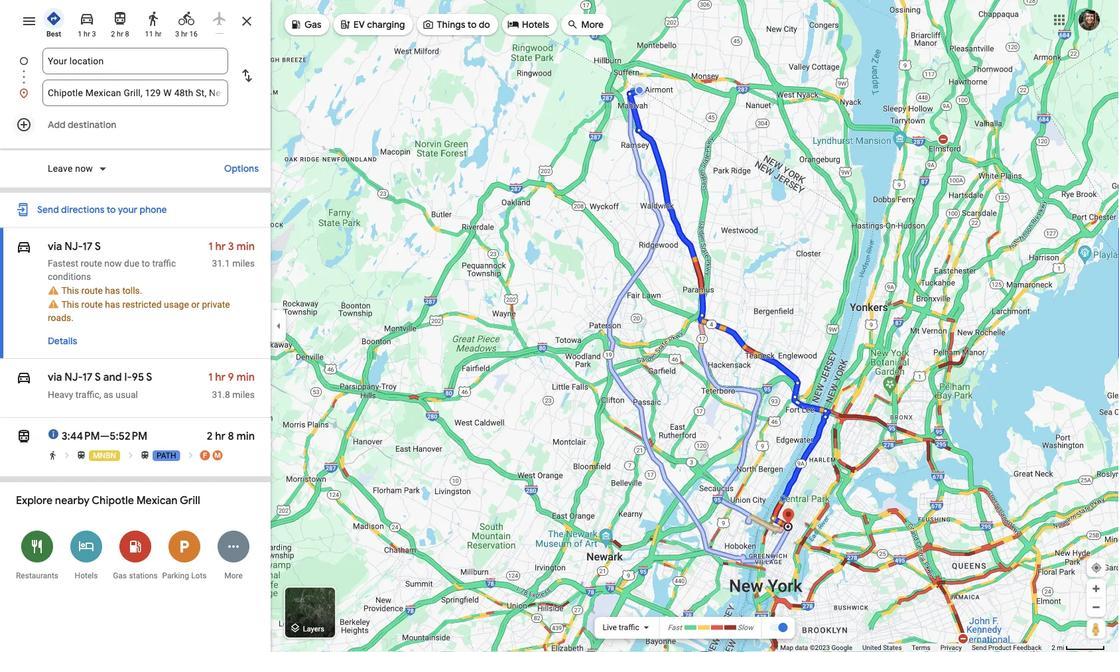 Task type: locate. For each thing, give the bounding box(es) containing it.
best
[[46, 30, 61, 38]]

conditions
[[48, 271, 91, 282]]

more inside directions main content
[[224, 571, 243, 580]]

this
[[61, 285, 79, 296], [61, 299, 79, 310]]

8 for 2 hr 8
[[125, 30, 129, 38]]

0 vertical spatial 17
[[82, 240, 93, 253]]

warning tooltip down conditions
[[48, 286, 59, 296]]

1 this from the top
[[61, 285, 79, 296]]

 for nj-17 s
[[16, 237, 32, 256]]

to left do
[[468, 19, 477, 31]]

min inside 1 hr 3 min 31.1 miles
[[236, 240, 255, 253]]

parking
[[162, 571, 189, 580]]

s
[[95, 240, 101, 253], [95, 371, 101, 384], [146, 371, 152, 384]]

leave now button
[[42, 162, 113, 178]]

send left product
[[972, 644, 987, 652]]

8 inside directions main content
[[228, 430, 234, 443]]

gas left stations
[[113, 571, 127, 580]]

miles for 3
[[232, 258, 255, 269]]

1 horizontal spatial gas
[[305, 19, 322, 31]]

 gas
[[290, 17, 322, 32]]

mexican
[[136, 494, 178, 507]]

route
[[81, 258, 102, 269], [81, 285, 103, 296], [81, 299, 103, 310]]

zoom in image
[[1091, 584, 1101, 594]]


[[16, 237, 32, 256], [16, 368, 32, 387]]

11 hr radio
[[139, 5, 167, 39]]

send inside  send directions to your phone
[[37, 204, 59, 216]]

0 vertical spatial warning tooltip
[[48, 286, 59, 296]]

1 horizontal spatial 8
[[228, 430, 234, 443]]

3 left 16
[[175, 30, 179, 38]]

footer containing map data ©2023 google
[[780, 644, 1052, 652]]

more right 
[[581, 19, 604, 31]]

1 horizontal spatial now
[[104, 258, 122, 269]]

 up 
[[16, 368, 32, 387]]

miles inside 1 hr 3 min 31.1 miles
[[232, 258, 255, 269]]

2 vertical spatial to
[[142, 258, 150, 269]]

1 horizontal spatial 2
[[207, 430, 213, 443]]

hr up 31.1
[[215, 240, 226, 253]]

1
[[78, 30, 82, 38], [208, 240, 213, 253], [208, 371, 213, 384]]

1 horizontal spatial 
[[290, 17, 302, 32]]

driving image
[[79, 11, 95, 27], [16, 237, 32, 256], [16, 368, 32, 387]]

2 miles from the top
[[232, 389, 255, 400]]

explore
[[16, 494, 53, 507]]

2 up "f" image
[[207, 430, 213, 443]]

8 inside radio
[[125, 30, 129, 38]]

walking image
[[145, 11, 161, 27]]

hr right 11
[[155, 30, 162, 38]]

traffic
[[152, 258, 176, 269], [619, 623, 639, 632]]

 inside directions main content
[[127, 537, 143, 556]]

0 horizontal spatial 
[[78, 537, 94, 556]]

1 vertical spatial has
[[105, 299, 120, 310]]

hr for 11 hr
[[155, 30, 162, 38]]

ev
[[353, 19, 365, 31]]

2 inside radio
[[111, 30, 115, 38]]

min for 1 hr 9 min
[[236, 371, 255, 384]]

nj- up heavy
[[64, 371, 82, 384]]

 right do
[[507, 17, 519, 32]]

footer inside google maps element
[[780, 644, 1052, 652]]

miles down '9'
[[232, 389, 255, 400]]

1 vertical spatial nj-
[[64, 371, 82, 384]]

map
[[780, 644, 794, 652]]

privacy
[[941, 644, 962, 652]]

, then image left train image
[[62, 450, 72, 460]]

0 horizontal spatial 8
[[125, 30, 129, 38]]

list
[[0, 48, 271, 106]]

1 vertical spatial min
[[236, 371, 255, 384]]

1 vertical spatial now
[[104, 258, 122, 269]]

0 vertical spatial miles
[[232, 258, 255, 269]]

route inside fastest route now due to traffic conditions
[[81, 258, 102, 269]]

show street view coverage image
[[1087, 619, 1106, 639]]

route down this route has tolls.
[[81, 299, 103, 310]]

0 vertical spatial 
[[290, 17, 302, 32]]

2 mi
[[1052, 644, 1065, 652]]

, then image
[[62, 450, 72, 460], [126, 450, 136, 460]]

has inside this route has restricted usage or private roads.
[[105, 299, 120, 310]]

0 vertical spatial this
[[61, 285, 79, 296]]

collapse side panel image
[[271, 319, 286, 333]]

2 for 2 mi
[[1052, 644, 1056, 652]]

0 vertical spatial has
[[105, 285, 120, 296]]

traffic right the due
[[152, 258, 176, 269]]

stations
[[129, 571, 158, 580]]

warning tooltip
[[48, 286, 59, 296], [48, 300, 59, 310]]

16
[[189, 30, 198, 38]]

miles inside 1 hr 9 min 31.8 miles
[[232, 389, 255, 400]]

1 hr 9 min 31.8 miles
[[208, 371, 255, 400]]

 for 
[[78, 537, 94, 556]]

None field
[[48, 48, 223, 74], [48, 80, 223, 106]]

 for  gas
[[290, 17, 302, 32]]

1 vertical spatial driving image
[[16, 237, 32, 256]]

this up roads.
[[61, 299, 79, 310]]

0 vertical spatial nj-
[[64, 240, 82, 253]]

hr inside 1 hr 3 radio
[[84, 30, 90, 38]]

more down 
[[224, 571, 243, 580]]

1 vertical spatial 1
[[208, 240, 213, 253]]

zoom out image
[[1091, 602, 1101, 612]]

3 inside radio
[[92, 30, 96, 38]]

1 horizontal spatial traffic
[[619, 623, 639, 632]]

Best radio
[[40, 5, 68, 39]]

via inside the via nj-17 s and i-95 s heavy traffic, as usual
[[48, 371, 62, 384]]

31.8
[[212, 389, 230, 400]]

0 vertical spatial gas
[[305, 19, 322, 31]]

parking lots
[[162, 571, 207, 580]]

destination
[[68, 119, 116, 131]]

now inside the leave now option
[[75, 163, 93, 174]]

hotels inside directions main content
[[75, 571, 98, 580]]

0 horizontal spatial 2
[[111, 30, 115, 38]]

miles
[[232, 258, 255, 269], [232, 389, 255, 400]]

3 hr 16 radio
[[173, 5, 200, 39]]

1 horizontal spatial 3
[[175, 30, 179, 38]]

hr inside 1 hr 9 min 31.8 miles
[[215, 371, 226, 384]]

0 horizontal spatial more
[[224, 571, 243, 580]]


[[289, 621, 301, 635]]

3 inside 1 hr 3 min 31.1 miles
[[228, 240, 234, 253]]

3 left 2 hr 8
[[92, 30, 96, 38]]

0 horizontal spatial hotels
[[75, 571, 98, 580]]

0 vertical spatial via
[[48, 240, 62, 253]]

terms
[[912, 644, 931, 652]]

states
[[883, 644, 902, 652]]

this down conditions
[[61, 285, 79, 296]]

1 vertical spatial to
[[107, 204, 116, 216]]

hr left 16
[[181, 30, 188, 38]]


[[16, 427, 32, 446]]

1 vertical spatial 17
[[82, 371, 93, 384]]

directions
[[61, 204, 105, 216]]

s left and
[[95, 371, 101, 384]]

route for tolls.
[[81, 285, 103, 296]]

0 horizontal spatial , then image
[[62, 450, 72, 460]]

2 vertical spatial 2
[[1052, 644, 1056, 652]]

i-
[[124, 371, 132, 384]]

2 vertical spatial min
[[236, 430, 255, 443]]

min for 1 hr 3 min
[[236, 240, 255, 253]]

list item down starting point your location field
[[0, 80, 271, 106]]

8 down 31.8
[[228, 430, 234, 443]]

hotels inside  hotels
[[522, 19, 550, 31]]

hr left '9'
[[215, 371, 226, 384]]

driving image inside 1 hr 3 radio
[[79, 11, 95, 27]]

nj- for via nj-17 s
[[64, 240, 82, 253]]

 up the gas stations
[[127, 537, 143, 556]]

0 vertical spatial none field
[[48, 48, 223, 74]]

0 horizontal spatial now
[[75, 163, 93, 174]]

driving image down 
[[16, 237, 32, 256]]

send product feedback
[[972, 644, 1042, 652]]

send product feedback button
[[972, 644, 1042, 652]]

1 vertical spatial via
[[48, 371, 62, 384]]

 down 
[[16, 237, 32, 256]]

0 vertical spatial 2
[[111, 30, 115, 38]]

1 , then image from the left
[[62, 450, 72, 460]]

2 vertical spatial 1
[[208, 371, 213, 384]]

min inside 1 hr 9 min 31.8 miles
[[236, 371, 255, 384]]

1 vertical spatial send
[[972, 644, 987, 652]]

2  from the top
[[16, 368, 32, 387]]

leave now option
[[48, 162, 96, 175]]


[[29, 537, 45, 556]]

via up fastest at the top of the page
[[48, 240, 62, 253]]

feedback
[[1013, 644, 1042, 652]]

list item down 11
[[0, 48, 271, 90]]

list item
[[0, 48, 271, 90], [0, 80, 271, 106]]

phone
[[140, 204, 167, 216]]

0 vertical spatial 
[[16, 237, 32, 256]]

1 vertical spatial none field
[[48, 80, 223, 106]]

driving image for nj-17 s
[[16, 237, 32, 256]]

2 17 from the top
[[82, 371, 93, 384]]

0 horizontal spatial traffic
[[152, 258, 176, 269]]

2 vertical spatial driving image
[[16, 368, 32, 387]]

 ev charging
[[339, 17, 405, 32]]

17
[[82, 240, 93, 253], [82, 371, 93, 384]]

1  from the top
[[16, 237, 32, 256]]

17 for via nj-17 s and i-95 s heavy traffic, as usual
[[82, 371, 93, 384]]

mnbn
[[93, 451, 116, 460]]

hr for 2 hr 8 min
[[215, 430, 226, 443]]

traffic inside fastest route now due to traffic conditions
[[152, 258, 176, 269]]

send right 
[[37, 204, 59, 216]]

hotels
[[522, 19, 550, 31], [75, 571, 98, 580]]

2 horizontal spatial 2
[[1052, 644, 1056, 652]]

1 inside radio
[[78, 30, 82, 38]]

1 vertical spatial 2
[[207, 430, 213, 443]]

 inside directions main content
[[78, 537, 94, 556]]

1 horizontal spatial hotels
[[522, 19, 550, 31]]

1 horizontal spatial to
[[142, 258, 150, 269]]

m image
[[213, 450, 223, 460]]

hr up m icon
[[215, 430, 226, 443]]

route down via nj-17 s
[[81, 258, 102, 269]]

0 vertical spatial 8
[[125, 30, 129, 38]]

none field down 11
[[48, 48, 223, 74]]

route inside this route has restricted usage or private roads.
[[81, 299, 103, 310]]

1 nj- from the top
[[64, 240, 82, 253]]

walk image
[[48, 450, 58, 460]]

has
[[105, 285, 120, 296], [105, 299, 120, 310]]

0 vertical spatial send
[[37, 204, 59, 216]]

more inside  more
[[581, 19, 604, 31]]

1 vertical spatial 
[[78, 537, 94, 556]]

list inside google maps element
[[0, 48, 271, 106]]

0 vertical spatial traffic
[[152, 258, 176, 269]]

hotels right restaurants
[[75, 571, 98, 580]]

0 vertical spatial to
[[468, 19, 477, 31]]

3 min from the top
[[236, 430, 255, 443]]

2 min from the top
[[236, 371, 255, 384]]

1 vertical spatial miles
[[232, 389, 255, 400]]

hr inside 2 hr 8 radio
[[117, 30, 123, 38]]

2 via from the top
[[48, 371, 62, 384]]

None radio
[[206, 5, 234, 34]]

traffic right 'live'
[[619, 623, 639, 632]]

restaurants
[[16, 571, 58, 580]]

via
[[48, 240, 62, 253], [48, 371, 62, 384]]

hr right best
[[84, 30, 90, 38]]

9
[[228, 371, 234, 384]]

1 vertical spatial gas
[[113, 571, 127, 580]]

2 has from the top
[[105, 299, 120, 310]]

f image
[[200, 450, 210, 460]]

1 vertical spatial hotels
[[75, 571, 98, 580]]

2 warning tooltip from the top
[[48, 300, 59, 310]]

1 vertical spatial this
[[61, 299, 79, 310]]

1 vertical spatial 
[[16, 368, 32, 387]]

footer
[[780, 644, 1052, 652]]

 down nearby
[[78, 537, 94, 556]]

leave now
[[48, 163, 93, 174]]

2 left the mi
[[1052, 644, 1056, 652]]

3 up 31.1
[[228, 240, 234, 253]]

driving image up 
[[16, 368, 32, 387]]

gas left 
[[305, 19, 322, 31]]

min
[[236, 240, 255, 253], [236, 371, 255, 384], [236, 430, 255, 443]]

1 up 31.1
[[208, 240, 213, 253]]

3:44 pm
[[62, 430, 100, 443]]

1 inside 1 hr 3 min 31.1 miles
[[208, 240, 213, 253]]

 left 
[[290, 17, 302, 32]]

0 horizontal spatial to
[[107, 204, 116, 216]]

1 has from the top
[[105, 285, 120, 296]]

0 vertical spatial now
[[75, 163, 93, 174]]

 layers
[[289, 621, 324, 635]]

1 vertical spatial 
[[127, 537, 143, 556]]

has left tolls.
[[105, 285, 120, 296]]

google account: giulia masi  
(giulia.masi@adept.ai) image
[[1079, 9, 1100, 31]]

more
[[581, 19, 604, 31], [224, 571, 243, 580]]

1 horizontal spatial more
[[581, 19, 604, 31]]

2 horizontal spatial to
[[468, 19, 477, 31]]

this inside this route has restricted usage or private roads.
[[61, 299, 79, 310]]

1 inside 1 hr 9 min 31.8 miles
[[208, 371, 213, 384]]

1 horizontal spatial 
[[507, 17, 519, 32]]

warning tooltip up roads.
[[48, 300, 59, 310]]

1 17 from the top
[[82, 240, 93, 253]]

1 warning tooltip from the top
[[48, 286, 59, 296]]

to left your
[[107, 204, 116, 216]]

0 vertical spatial more
[[581, 19, 604, 31]]

has down this route has tolls.
[[105, 299, 120, 310]]

2 horizontal spatial 3
[[228, 240, 234, 253]]

, then image left train icon at the left
[[126, 450, 136, 460]]

now right leave
[[75, 163, 93, 174]]

0 horizontal spatial gas
[[113, 571, 127, 580]]

—
[[100, 430, 110, 443]]

1 vertical spatial 8
[[228, 430, 234, 443]]

now
[[75, 163, 93, 174], [104, 258, 122, 269]]

1 horizontal spatial send
[[972, 644, 987, 652]]

1 right best
[[78, 30, 82, 38]]

17 for via nj-17 s
[[82, 240, 93, 253]]


[[507, 17, 519, 32], [78, 537, 94, 556]]

2 nj- from the top
[[64, 371, 82, 384]]

2 this from the top
[[61, 299, 79, 310]]

driving image up 1 hr 3
[[79, 11, 95, 27]]

hr for 1 hr 9 min 31.8 miles
[[215, 371, 226, 384]]

1 vertical spatial route
[[81, 285, 103, 296]]

nj- for via nj-17 s and i-95 s heavy traffic, as usual
[[64, 371, 82, 384]]

united states
[[863, 644, 902, 652]]

united
[[863, 644, 882, 652]]

1 horizontal spatial , then image
[[126, 450, 136, 460]]

0 vertical spatial hotels
[[522, 19, 550, 31]]

s for via nj-17 s
[[95, 240, 101, 253]]

2 vertical spatial route
[[81, 299, 103, 310]]

none field down starting point your location field
[[48, 80, 223, 106]]

leave
[[48, 163, 73, 174]]

send
[[37, 204, 59, 216], [972, 644, 987, 652]]

to inside  send directions to your phone
[[107, 204, 116, 216]]

1 up 31.8
[[208, 371, 213, 384]]

hr down transit icon
[[117, 30, 123, 38]]

2 , then image from the left
[[126, 450, 136, 460]]

0 vertical spatial 1
[[78, 30, 82, 38]]

details
[[48, 335, 77, 347]]

0 horizontal spatial 
[[127, 537, 143, 556]]

nj- inside the via nj-17 s and i-95 s heavy traffic, as usual
[[64, 371, 82, 384]]

to right the due
[[142, 258, 150, 269]]

1 miles from the top
[[232, 258, 255, 269]]

11
[[145, 30, 153, 38]]

0 vertical spatial min
[[236, 240, 255, 253]]

1 via from the top
[[48, 240, 62, 253]]

2 none field from the top
[[48, 80, 223, 106]]

information tooltip
[[48, 429, 59, 439]]

1 vertical spatial traffic
[[619, 623, 639, 632]]

0 horizontal spatial send
[[37, 204, 59, 216]]

1 list item from the top
[[0, 48, 271, 90]]

to
[[468, 19, 477, 31], [107, 204, 116, 216], [142, 258, 150, 269]]

route down conditions
[[81, 285, 103, 296]]

via for via nj-17 s
[[48, 240, 62, 253]]

charging
[[367, 19, 405, 31]]

1 min from the top
[[236, 240, 255, 253]]

0 vertical spatial route
[[81, 258, 102, 269]]

close directions image
[[239, 13, 255, 29]]

3:44 pm — 5:52 pm
[[62, 430, 147, 443]]

hr inside 1 hr 3 min 31.1 miles
[[215, 240, 226, 253]]

17 inside the via nj-17 s and i-95 s heavy traffic, as usual
[[82, 371, 93, 384]]

17 up fastest route now due to traffic conditions
[[82, 240, 93, 253]]

1 none field from the top
[[48, 48, 223, 74]]

hr inside '11 hr' radio
[[155, 30, 162, 38]]

route for restricted
[[81, 299, 103, 310]]

s up fastest route now due to traffic conditions
[[95, 240, 101, 253]]

1 vertical spatial more
[[224, 571, 243, 580]]

live traffic option
[[603, 623, 639, 632]]

nj- up fastest at the top of the page
[[64, 240, 82, 253]]

8 down transit icon
[[125, 30, 129, 38]]

3 for 1 hr 3
[[92, 30, 96, 38]]

, then image
[[186, 450, 196, 460]]

17 up traffic,
[[82, 371, 93, 384]]

hotels left 
[[522, 19, 550, 31]]

driving image for nj-17 s and i-95 s
[[16, 368, 32, 387]]

and
[[103, 371, 122, 384]]

hr inside 3 hr 16 option
[[181, 30, 188, 38]]

2 inside directions main content
[[207, 430, 213, 443]]

hr for 3 hr 16
[[181, 30, 188, 38]]

2 mi button
[[1052, 644, 1105, 652]]

2 down transit icon
[[111, 30, 115, 38]]

gas stations
[[113, 571, 158, 580]]

1 vertical spatial warning tooltip
[[48, 300, 59, 310]]

miles right 31.1
[[232, 258, 255, 269]]

via up heavy
[[48, 371, 62, 384]]

roads.
[[48, 313, 74, 324]]

0 horizontal spatial 3
[[92, 30, 96, 38]]

train image
[[140, 450, 150, 460]]

0 vertical spatial driving image
[[79, 11, 95, 27]]

flights image
[[212, 11, 228, 27]]

0 vertical spatial 
[[507, 17, 519, 32]]

now left the due
[[104, 258, 122, 269]]

 for nj-17 s and i-95 s
[[16, 368, 32, 387]]



Task type: describe. For each thing, give the bounding box(es) containing it.
1 for nj-17 s
[[208, 240, 213, 253]]

 for 
[[127, 537, 143, 556]]

grill
[[180, 494, 200, 507]]

privacy button
[[941, 644, 962, 652]]

add
[[48, 119, 65, 131]]

s for via nj-17 s and i-95 s heavy traffic, as usual
[[95, 371, 101, 384]]

show your location image
[[1091, 562, 1103, 574]]

explore nearby chipotle mexican grill
[[16, 494, 200, 507]]

none field starting point your location
[[48, 48, 223, 74]]

now inside fastest route now due to traffic conditions
[[104, 258, 122, 269]]

s right 95
[[146, 371, 152, 384]]

fastest
[[48, 258, 78, 269]]

map data ©2023 google
[[780, 644, 853, 652]]

warning tooltip for this route has restricted usage or private roads.
[[48, 300, 59, 310]]

 send directions to your phone
[[16, 201, 167, 218]]

send inside 'send product feedback' button
[[972, 644, 987, 652]]

this route has restricted usage or private roads.
[[48, 299, 230, 324]]

route for due
[[81, 258, 102, 269]]

 things to do
[[422, 17, 490, 32]]

train image
[[76, 450, 86, 460]]

95
[[132, 371, 144, 384]]

has for restricted
[[105, 299, 120, 310]]

layers
[[303, 625, 324, 633]]


[[422, 17, 434, 32]]

things
[[437, 19, 465, 31]]

data
[[795, 644, 808, 652]]

lots
[[191, 571, 207, 580]]

31.1
[[212, 258, 230, 269]]

details button
[[41, 329, 84, 353]]

2 hr 8 min
[[207, 430, 255, 443]]

your
[[118, 204, 137, 216]]

nearby
[[55, 494, 90, 507]]


[[226, 537, 242, 556]]

transit image
[[16, 427, 32, 446]]

private
[[202, 299, 230, 310]]

5:52 pm
[[110, 430, 147, 443]]

gas inside  gas
[[305, 19, 322, 31]]

3 hr 16
[[175, 30, 198, 38]]

8 for 2 hr 8 min
[[228, 430, 234, 443]]

hr for 1 hr 3
[[84, 30, 90, 38]]

send directions to your phone button
[[31, 198, 174, 222]]

live traffic
[[603, 623, 639, 632]]

 more
[[567, 17, 604, 32]]

as
[[103, 389, 113, 400]]

gas inside directions main content
[[113, 571, 127, 580]]

transit image
[[112, 11, 128, 27]]

 hotels
[[507, 17, 550, 32]]

Starting point Your location field
[[48, 53, 223, 69]]

hr for 1 hr 3 min 31.1 miles
[[215, 240, 226, 253]]

usual
[[116, 389, 138, 400]]

via nj-17 s and i-95 s heavy traffic, as usual
[[48, 371, 152, 400]]

heavy
[[48, 389, 73, 400]]

reverse starting point and destination image
[[239, 68, 255, 84]]

to inside  things to do
[[468, 19, 477, 31]]

path
[[157, 451, 176, 460]]

slow
[[738, 623, 753, 632]]

usage
[[164, 299, 189, 310]]

via for via nj-17 s and i-95 s heavy traffic, as usual
[[48, 371, 62, 384]]

2 hr 8
[[111, 30, 129, 38]]

warning tooltip for this route has tolls.
[[48, 286, 59, 296]]

cycling image
[[178, 11, 194, 27]]

hr for 2 hr 8
[[117, 30, 123, 38]]

due
[[124, 258, 139, 269]]

google
[[832, 644, 853, 652]]

options button
[[218, 157, 265, 180]]

to inside fastest route now due to traffic conditions
[[142, 258, 150, 269]]

 Show traffic  checkbox
[[769, 622, 788, 633]]

google maps element
[[0, 0, 1119, 652]]

add destination button
[[0, 111, 271, 138]]

miles for 9
[[232, 389, 255, 400]]

1 for nj-17 s and i-95 s
[[208, 371, 213, 384]]

11 hr
[[145, 30, 162, 38]]

or
[[191, 299, 200, 310]]

best travel modes image
[[46, 11, 62, 27]]

3 for 1 hr 3 min 31.1 miles
[[228, 240, 234, 253]]

2 for 2 hr 8
[[111, 30, 115, 38]]

Destination Chipotle Mexican Grill, 129 W 48th St, New York, NY 10020 field
[[48, 85, 223, 101]]

directions main content
[[0, 0, 271, 652]]

united states button
[[863, 644, 902, 652]]

traffic,
[[75, 389, 101, 400]]

 for  hotels
[[507, 17, 519, 32]]

fastest route now due to traffic conditions
[[48, 258, 176, 282]]

options
[[224, 163, 259, 174]]


[[567, 17, 579, 32]]

none field destination chipotle mexican grill, 129 w 48th st, new york, ny 10020
[[48, 80, 223, 106]]

terms button
[[912, 644, 931, 652]]

this for this route has restricted usage or private roads.
[[61, 299, 79, 310]]

add destination
[[48, 119, 116, 131]]

1 hr 3 min 31.1 miles
[[208, 240, 255, 269]]

do
[[479, 19, 490, 31]]

fast
[[668, 623, 682, 632]]

©2023
[[810, 644, 830, 652]]

2 list item from the top
[[0, 80, 271, 106]]

2 for 2 hr 8 min
[[207, 430, 213, 443]]

this route has tolls.
[[61, 285, 142, 296]]

has for tolls.
[[105, 285, 120, 296]]

this for this route has tolls.
[[61, 285, 79, 296]]

mi
[[1057, 644, 1065, 652]]

3 inside option
[[175, 30, 179, 38]]

tolls.
[[122, 285, 142, 296]]

live
[[603, 623, 617, 632]]


[[16, 201, 31, 218]]


[[176, 537, 192, 556]]

2 hr 8 radio
[[106, 5, 134, 39]]

product
[[988, 644, 1012, 652]]

1 hr 3 radio
[[73, 5, 101, 39]]



Task type: vqa. For each thing, say whether or not it's contained in the screenshot.
8:15
no



